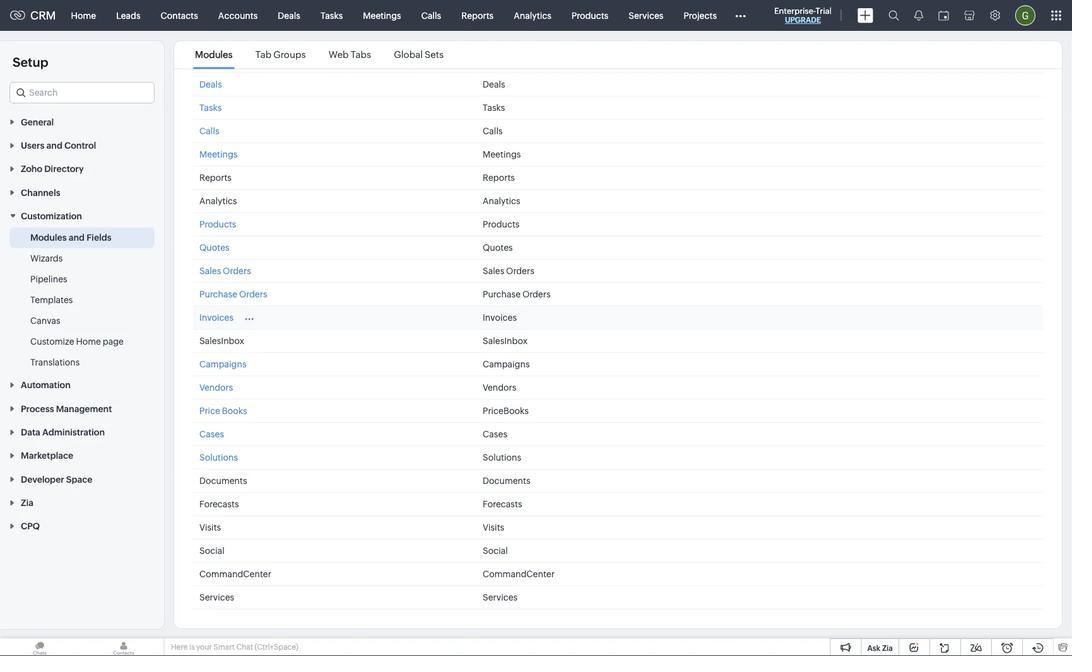 Task type: vqa. For each thing, say whether or not it's contained in the screenshot.


Task type: describe. For each thing, give the bounding box(es) containing it.
fields
[[87, 233, 112, 243]]

upgrade
[[785, 16, 821, 24]]

general button
[[0, 110, 164, 133]]

analytics link
[[504, 0, 561, 31]]

translations link
[[30, 356, 80, 369]]

1 vertical spatial products link
[[199, 220, 236, 230]]

cases link
[[199, 430, 224, 440]]

users and control
[[21, 141, 96, 151]]

quotes link
[[199, 243, 230, 253]]

accounts
[[218, 10, 258, 21]]

chats image
[[0, 639, 80, 657]]

users and control button
[[0, 133, 164, 157]]

templates link
[[30, 294, 73, 306]]

pipelines
[[30, 274, 67, 284]]

your
[[196, 644, 212, 652]]

leads
[[116, 10, 140, 21]]

pricebooks
[[483, 406, 529, 416]]

1 horizontal spatial products link
[[561, 0, 619, 31]]

data
[[21, 428, 40, 438]]

1 horizontal spatial deals
[[278, 10, 300, 21]]

ask
[[867, 645, 880, 653]]

home link
[[61, 0, 106, 31]]

Search text field
[[10, 83, 154, 103]]

1 horizontal spatial tasks
[[320, 10, 343, 21]]

process management
[[21, 404, 112, 414]]

directory
[[44, 164, 84, 174]]

process
[[21, 404, 54, 414]]

global
[[394, 49, 423, 60]]

customize home page
[[30, 337, 124, 347]]

and for users
[[46, 141, 62, 151]]

2 vendors from the left
[[483, 383, 516, 393]]

chat
[[236, 644, 253, 652]]

modules and fields
[[30, 233, 112, 243]]

2 visits from the left
[[483, 523, 504, 533]]

1 horizontal spatial deals link
[[268, 0, 310, 31]]

wizards link
[[30, 252, 63, 265]]

reports link
[[451, 0, 504, 31]]

zoho directory
[[21, 164, 84, 174]]

enterprise-
[[774, 6, 816, 15]]

2 horizontal spatial products
[[572, 10, 608, 21]]

web tabs
[[329, 49, 371, 60]]

2 invoices from the left
[[483, 313, 517, 323]]

cpq button
[[0, 515, 164, 538]]

1 quotes from the left
[[199, 243, 230, 253]]

marketplace
[[21, 451, 73, 461]]

crm link
[[10, 9, 56, 22]]

process management button
[[0, 397, 164, 420]]

2 horizontal spatial services
[[629, 10, 663, 21]]

customize home page link
[[30, 336, 124, 348]]

tab
[[255, 49, 271, 60]]

zoho directory button
[[0, 157, 164, 180]]

2 horizontal spatial deals
[[483, 80, 505, 90]]

1 solutions from the left
[[199, 453, 238, 463]]

0 horizontal spatial meetings
[[199, 150, 238, 160]]

list containing modules
[[184, 41, 455, 68]]

developer
[[21, 475, 64, 485]]

space
[[66, 475, 92, 485]]

global sets
[[394, 49, 444, 60]]

1 vertical spatial tasks link
[[199, 103, 222, 113]]

zia inside dropdown button
[[21, 498, 33, 508]]

smart
[[214, 644, 235, 652]]

price books
[[199, 406, 247, 416]]

0 horizontal spatial tasks
[[199, 103, 222, 113]]

0 horizontal spatial calls
[[199, 126, 219, 136]]

crm
[[30, 9, 56, 22]]

1 invoices from the left
[[199, 313, 233, 323]]

1 horizontal spatial products
[[483, 220, 520, 230]]

1 visits from the left
[[199, 523, 221, 533]]

administration
[[42, 428, 105, 438]]

2 purchase from the left
[[483, 290, 521, 300]]

sets
[[425, 49, 444, 60]]

automation button
[[0, 373, 164, 397]]

2 quotes from the left
[[483, 243, 513, 253]]

price
[[199, 406, 220, 416]]

purchase orders link
[[199, 290, 267, 300]]

1 documents from the left
[[199, 476, 247, 487]]

1 vendors from the left
[[199, 383, 233, 393]]

1 horizontal spatial services
[[483, 593, 518, 603]]

sales orders link
[[199, 266, 251, 276]]

customization region
[[0, 228, 164, 373]]

developer space
[[21, 475, 92, 485]]

modules for modules
[[195, 49, 233, 60]]

1 sales orders from the left
[[199, 266, 251, 276]]

channels
[[21, 188, 60, 198]]

cpq
[[21, 522, 40, 532]]

0 horizontal spatial deals
[[199, 80, 222, 90]]

2 horizontal spatial meetings
[[483, 150, 521, 160]]

invoices link
[[199, 313, 233, 323]]

0 horizontal spatial calls link
[[199, 126, 219, 136]]

contacts
[[161, 10, 198, 21]]

1 purchase from the left
[[199, 290, 237, 300]]

2 horizontal spatial calls
[[483, 126, 503, 136]]

modules link
[[193, 49, 235, 60]]

tab groups link
[[253, 49, 308, 60]]

2 sales from the left
[[483, 266, 504, 276]]

automation
[[21, 381, 71, 391]]

signals element
[[907, 0, 931, 31]]

zoho
[[21, 164, 42, 174]]

0 horizontal spatial products
[[199, 220, 236, 230]]

2 forecasts from the left
[[483, 500, 522, 510]]

profile image
[[1015, 5, 1036, 26]]

wizards
[[30, 253, 63, 264]]

customization
[[21, 211, 82, 221]]

ask zia
[[867, 645, 893, 653]]

management
[[56, 404, 112, 414]]

developer space button
[[0, 468, 164, 491]]

templates
[[30, 295, 73, 305]]

2 purchase orders from the left
[[483, 290, 551, 300]]

translations
[[30, 358, 80, 368]]

(ctrl+space)
[[255, 644, 298, 652]]

projects link
[[674, 0, 727, 31]]

setup
[[13, 55, 48, 69]]

leads link
[[106, 0, 151, 31]]

groups
[[273, 49, 306, 60]]

books
[[222, 406, 247, 416]]

2 social from the left
[[483, 546, 508, 557]]

is
[[189, 644, 195, 652]]

control
[[64, 141, 96, 151]]



Task type: locate. For each thing, give the bounding box(es) containing it.
2 solutions from the left
[[483, 453, 521, 463]]

and inside dropdown button
[[46, 141, 62, 151]]

data administration
[[21, 428, 105, 438]]

0 horizontal spatial products link
[[199, 220, 236, 230]]

1 horizontal spatial sales orders
[[483, 266, 534, 276]]

1 horizontal spatial vendors
[[483, 383, 516, 393]]

here is your smart chat (ctrl+space)
[[171, 644, 298, 652]]

modules for modules and fields
[[30, 233, 67, 243]]

modules down accounts link
[[195, 49, 233, 60]]

0 vertical spatial home
[[71, 10, 96, 21]]

tasks link up web
[[310, 0, 353, 31]]

solutions down pricebooks
[[483, 453, 521, 463]]

here
[[171, 644, 188, 652]]

modules inside 'customization' region
[[30, 233, 67, 243]]

profile element
[[1008, 0, 1043, 31]]

0 horizontal spatial solutions
[[199, 453, 238, 463]]

1 horizontal spatial modules
[[195, 49, 233, 60]]

1 horizontal spatial invoices
[[483, 313, 517, 323]]

2 horizontal spatial tasks
[[483, 103, 505, 113]]

1 horizontal spatial purchase orders
[[483, 290, 551, 300]]

0 vertical spatial meetings link
[[353, 0, 411, 31]]

0 horizontal spatial deals link
[[199, 80, 222, 90]]

1 horizontal spatial meetings
[[363, 10, 401, 21]]

1 horizontal spatial tasks link
[[310, 0, 353, 31]]

0 horizontal spatial meetings link
[[199, 150, 238, 160]]

forecasts
[[199, 500, 239, 510], [483, 500, 522, 510]]

zia up cpq
[[21, 498, 33, 508]]

general
[[21, 117, 54, 127]]

deals
[[278, 10, 300, 21], [199, 80, 222, 90], [483, 80, 505, 90]]

1 horizontal spatial zia
[[882, 645, 893, 653]]

1 commandcenter from the left
[[199, 570, 271, 580]]

0 vertical spatial modules
[[195, 49, 233, 60]]

Other Modules field
[[727, 5, 754, 26]]

1 horizontal spatial social
[[483, 546, 508, 557]]

visits
[[199, 523, 221, 533], [483, 523, 504, 533]]

accounts link
[[208, 0, 268, 31]]

documents
[[199, 476, 247, 487], [483, 476, 530, 487]]

reports
[[461, 10, 494, 21], [199, 173, 232, 183], [483, 173, 515, 183]]

1 vertical spatial home
[[76, 337, 101, 347]]

zia right ask
[[882, 645, 893, 653]]

1 horizontal spatial salesinbox
[[483, 336, 528, 346]]

0 horizontal spatial sales orders
[[199, 266, 251, 276]]

price books link
[[199, 406, 247, 416]]

purchase orders
[[199, 290, 267, 300], [483, 290, 551, 300]]

orders
[[223, 266, 251, 276], [506, 266, 534, 276], [239, 290, 267, 300], [522, 290, 551, 300]]

0 horizontal spatial tasks link
[[199, 103, 222, 113]]

projects
[[684, 10, 717, 21]]

tasks link
[[310, 0, 353, 31], [199, 103, 222, 113]]

vendors
[[199, 383, 233, 393], [483, 383, 516, 393]]

vendors up pricebooks
[[483, 383, 516, 393]]

0 vertical spatial and
[[46, 141, 62, 151]]

vendors up price
[[199, 383, 233, 393]]

1 horizontal spatial cases
[[483, 430, 507, 440]]

1 forecasts from the left
[[199, 500, 239, 510]]

and left fields
[[69, 233, 85, 243]]

1 vertical spatial zia
[[882, 645, 893, 653]]

tasks
[[320, 10, 343, 21], [199, 103, 222, 113], [483, 103, 505, 113]]

contacts image
[[84, 639, 163, 657]]

customization button
[[0, 204, 164, 228]]

2 cases from the left
[[483, 430, 507, 440]]

1 horizontal spatial calls link
[[411, 0, 451, 31]]

products link
[[561, 0, 619, 31], [199, 220, 236, 230]]

services link
[[619, 0, 674, 31]]

list
[[184, 41, 455, 68]]

sales
[[199, 266, 221, 276], [483, 266, 504, 276]]

2 sales orders from the left
[[483, 266, 534, 276]]

1 horizontal spatial meetings link
[[353, 0, 411, 31]]

1 vertical spatial modules
[[30, 233, 67, 243]]

calendar image
[[938, 10, 949, 21]]

tab groups
[[255, 49, 306, 60]]

customize
[[30, 337, 74, 347]]

tasks link down modules 'link'
[[199, 103, 222, 113]]

0 horizontal spatial salesinbox
[[199, 336, 244, 346]]

0 horizontal spatial invoices
[[199, 313, 233, 323]]

purchase
[[199, 290, 237, 300], [483, 290, 521, 300]]

1 vertical spatial calls link
[[199, 126, 219, 136]]

1 salesinbox from the left
[[199, 336, 244, 346]]

0 horizontal spatial quotes
[[199, 243, 230, 253]]

signals image
[[914, 10, 923, 21]]

pipelines link
[[30, 273, 67, 286]]

deals link up the groups
[[268, 0, 310, 31]]

1 horizontal spatial commandcenter
[[483, 570, 555, 580]]

cases down price
[[199, 430, 224, 440]]

channels button
[[0, 180, 164, 204]]

home right "crm"
[[71, 10, 96, 21]]

0 vertical spatial calls link
[[411, 0, 451, 31]]

web tabs link
[[327, 49, 373, 60]]

home inside customize home page 'link'
[[76, 337, 101, 347]]

campaigns link
[[199, 360, 246, 370]]

2 commandcenter from the left
[[483, 570, 555, 580]]

1 cases from the left
[[199, 430, 224, 440]]

contacts link
[[151, 0, 208, 31]]

0 horizontal spatial vendors
[[199, 383, 233, 393]]

0 horizontal spatial campaigns
[[199, 360, 246, 370]]

1 horizontal spatial purchase
[[483, 290, 521, 300]]

zia button
[[0, 491, 164, 515]]

solutions link
[[199, 453, 238, 463]]

1 horizontal spatial and
[[69, 233, 85, 243]]

0 vertical spatial tasks link
[[310, 0, 353, 31]]

None field
[[9, 82, 155, 103]]

0 horizontal spatial documents
[[199, 476, 247, 487]]

1 horizontal spatial forecasts
[[483, 500, 522, 510]]

and inside 'customization' region
[[69, 233, 85, 243]]

page
[[103, 337, 124, 347]]

1 horizontal spatial sales
[[483, 266, 504, 276]]

search image
[[888, 10, 899, 21]]

campaigns up pricebooks
[[483, 360, 530, 370]]

0 horizontal spatial services
[[199, 593, 234, 603]]

salesinbox
[[199, 336, 244, 346], [483, 336, 528, 346]]

2 campaigns from the left
[[483, 360, 530, 370]]

invoices
[[199, 313, 233, 323], [483, 313, 517, 323]]

create menu element
[[850, 0, 881, 31]]

1 horizontal spatial documents
[[483, 476, 530, 487]]

cases down pricebooks
[[483, 430, 507, 440]]

0 horizontal spatial cases
[[199, 430, 224, 440]]

0 horizontal spatial and
[[46, 141, 62, 151]]

0 horizontal spatial zia
[[21, 498, 33, 508]]

services
[[629, 10, 663, 21], [199, 593, 234, 603], [483, 593, 518, 603]]

vendors link
[[199, 383, 233, 393]]

canvas
[[30, 316, 60, 326]]

trial
[[816, 6, 832, 15]]

0 vertical spatial zia
[[21, 498, 33, 508]]

canvas link
[[30, 315, 60, 327]]

solutions
[[199, 453, 238, 463], [483, 453, 521, 463]]

2 documents from the left
[[483, 476, 530, 487]]

modules up the wizards link
[[30, 233, 67, 243]]

1 campaigns from the left
[[199, 360, 246, 370]]

users
[[21, 141, 44, 151]]

0 horizontal spatial purchase
[[199, 290, 237, 300]]

1 horizontal spatial quotes
[[483, 243, 513, 253]]

0 vertical spatial deals link
[[268, 0, 310, 31]]

calls
[[421, 10, 441, 21], [199, 126, 219, 136], [483, 126, 503, 136]]

0 horizontal spatial visits
[[199, 523, 221, 533]]

and for modules
[[69, 233, 85, 243]]

data administration button
[[0, 420, 164, 444]]

1 horizontal spatial campaigns
[[483, 360, 530, 370]]

and right users on the top
[[46, 141, 62, 151]]

enterprise-trial upgrade
[[774, 6, 832, 24]]

1 sales from the left
[[199, 266, 221, 276]]

meetings
[[363, 10, 401, 21], [199, 150, 238, 160], [483, 150, 521, 160]]

0 vertical spatial products link
[[561, 0, 619, 31]]

tabs
[[351, 49, 371, 60]]

home left page
[[76, 337, 101, 347]]

1 vertical spatial meetings link
[[199, 150, 238, 160]]

0 horizontal spatial modules
[[30, 233, 67, 243]]

0 horizontal spatial commandcenter
[[199, 570, 271, 580]]

home inside home link
[[71, 10, 96, 21]]

search element
[[881, 0, 907, 31]]

1 social from the left
[[199, 546, 224, 557]]

0 horizontal spatial purchase orders
[[199, 290, 267, 300]]

0 horizontal spatial social
[[199, 546, 224, 557]]

meetings link
[[353, 0, 411, 31], [199, 150, 238, 160]]

campaigns up vendors link
[[199, 360, 246, 370]]

1 vertical spatial and
[[69, 233, 85, 243]]

sales orders
[[199, 266, 251, 276], [483, 266, 534, 276]]

2 salesinbox from the left
[[483, 336, 528, 346]]

commandcenter
[[199, 570, 271, 580], [483, 570, 555, 580]]

modules inside list
[[195, 49, 233, 60]]

0 horizontal spatial sales
[[199, 266, 221, 276]]

solutions down cases link
[[199, 453, 238, 463]]

global sets link
[[392, 49, 446, 60]]

campaigns
[[199, 360, 246, 370], [483, 360, 530, 370]]

1 horizontal spatial visits
[[483, 523, 504, 533]]

1 vertical spatial deals link
[[199, 80, 222, 90]]

zia
[[21, 498, 33, 508], [882, 645, 893, 653]]

marketplace button
[[0, 444, 164, 468]]

1 purchase orders from the left
[[199, 290, 267, 300]]

1 horizontal spatial calls
[[421, 10, 441, 21]]

modules and fields link
[[30, 231, 112, 244]]

1 horizontal spatial solutions
[[483, 453, 521, 463]]

web
[[329, 49, 349, 60]]

create menu image
[[858, 8, 873, 23]]

deals link down modules 'link'
[[199, 80, 222, 90]]

0 horizontal spatial forecasts
[[199, 500, 239, 510]]



